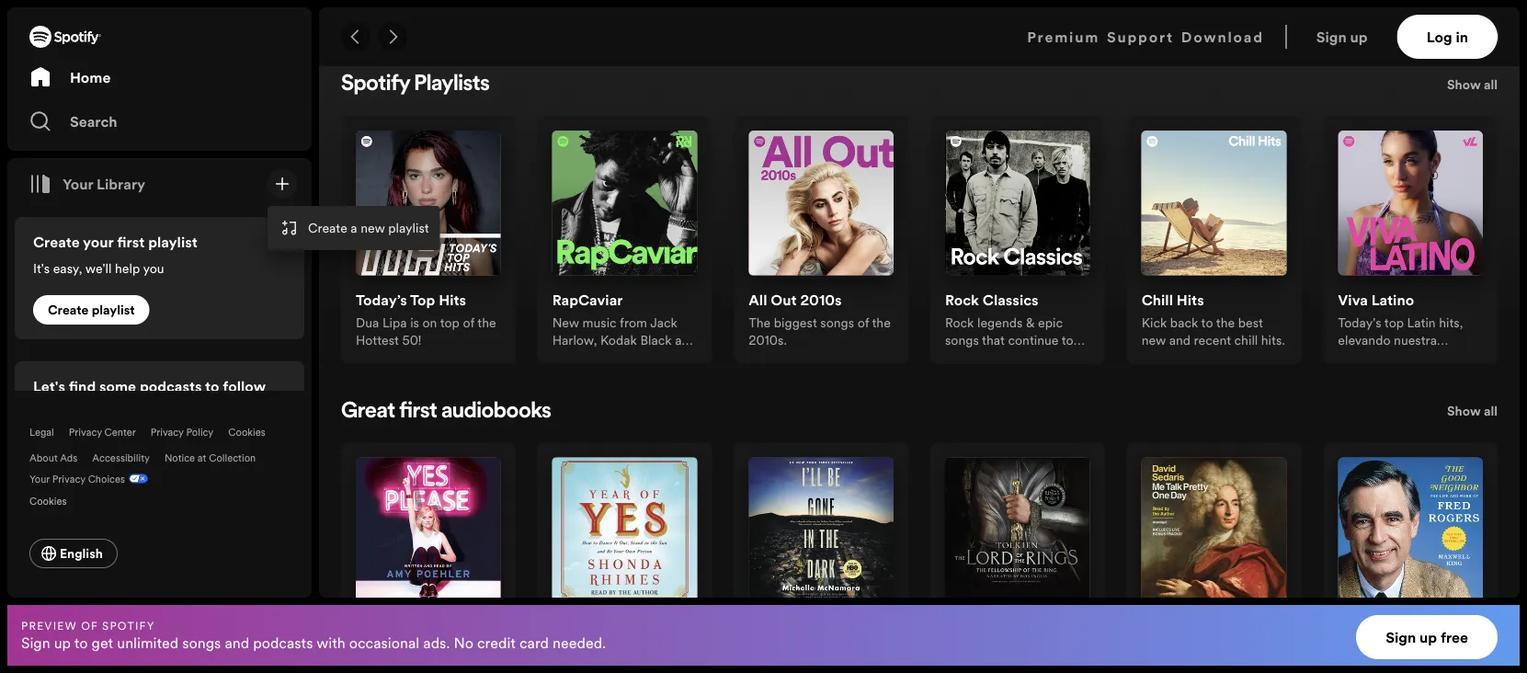 Task type: locate. For each thing, give the bounding box(es) containing it.
0 horizontal spatial first
[[117, 232, 145, 252]]

create inside create a new playlist button
[[308, 219, 348, 237]]

go forward image
[[385, 29, 400, 44]]

0 horizontal spatial spotify
[[102, 618, 155, 633]]

spotify
[[341, 74, 410, 96], [102, 618, 155, 633]]

2 horizontal spatial sign
[[1386, 627, 1417, 648]]

your privacy choices
[[29, 472, 125, 486]]

best
[[1239, 314, 1264, 332]]

create
[[308, 219, 348, 237], [33, 232, 80, 252], [48, 301, 89, 319]]

playlist
[[388, 219, 429, 237], [148, 232, 198, 252], [92, 301, 135, 319]]

spotify inside spotify playlists element
[[341, 74, 410, 96]]

privacy for privacy center
[[69, 425, 102, 439]]

0 horizontal spatial hits
[[439, 290, 467, 311]]

first right great
[[399, 401, 438, 423]]

1 the from the left
[[478, 314, 496, 332]]

1 vertical spatial show
[[1448, 403, 1482, 420]]

0 vertical spatial show all link
[[1448, 74, 1499, 101]]

the left best
[[1217, 314, 1236, 332]]

great first audiobooks element
[[341, 401, 1499, 673]]

2 the from the left
[[1217, 314, 1236, 332]]

playlist up you
[[148, 232, 198, 252]]

1 vertical spatial all
[[1485, 403, 1499, 420]]

center
[[104, 425, 136, 439]]

3 the from the left
[[873, 314, 891, 332]]

0 horizontal spatial of
[[81, 618, 98, 633]]

0 vertical spatial all
[[1485, 75, 1499, 93]]

new inside button
[[361, 219, 385, 237]]

rapcaviar link
[[553, 290, 623, 314]]

2 horizontal spatial of
[[858, 314, 870, 332]]

0 vertical spatial your
[[63, 174, 93, 194]]

playlist inside create your first playlist it's easy, we'll help you
[[148, 232, 198, 252]]

great first audiobooks link
[[341, 401, 552, 423]]

playlist down 'help'
[[92, 301, 135, 319]]

1 horizontal spatial to
[[205, 376, 219, 396]]

spotify down 'go forward' icon
[[341, 74, 410, 96]]

songs right unlimited
[[182, 633, 221, 653]]

support button
[[1108, 15, 1174, 59]]

hits
[[439, 290, 467, 311], [1177, 290, 1205, 311]]

hits inside today's top hits dua lipa is on top of the hottest 50!
[[439, 290, 467, 311]]

songs down 2010s
[[821, 314, 855, 332]]

0 horizontal spatial your
[[29, 472, 50, 486]]

show all inside spotify playlists element
[[1448, 75, 1499, 93]]

2010s
[[801, 290, 842, 311]]

up inside sign up free button
[[1420, 627, 1438, 648]]

privacy up ads
[[69, 425, 102, 439]]

1 vertical spatial show all
[[1448, 403, 1499, 420]]

spotify image
[[29, 26, 101, 48]]

up for sign up
[[1351, 27, 1368, 47]]

1 all from the top
[[1485, 75, 1499, 93]]

show inside great first audiobooks element
[[1448, 403, 1482, 420]]

at
[[198, 451, 206, 465]]

first inside create your first playlist it's easy, we'll help you
[[117, 232, 145, 252]]

2 show all link from the top
[[1448, 401, 1499, 428]]

1 vertical spatial new
[[1142, 332, 1167, 349]]

up left free
[[1420, 627, 1438, 648]]

hits up top
[[439, 290, 467, 311]]

to right the back
[[1202, 314, 1214, 332]]

your left library
[[63, 174, 93, 194]]

hottest
[[356, 332, 399, 349]]

download button
[[1182, 15, 1265, 59]]

sign inside "button"
[[1317, 27, 1347, 47]]

2 horizontal spatial playlist
[[388, 219, 429, 237]]

of right biggest
[[858, 314, 870, 332]]

let's find some podcasts to follow
[[33, 376, 266, 396]]

1 horizontal spatial new
[[1142, 332, 1167, 349]]

new inside chill hits kick back to the best new and recent chill hits.
[[1142, 332, 1167, 349]]

create playlist
[[48, 301, 135, 319]]

1 horizontal spatial first
[[399, 401, 438, 423]]

0 horizontal spatial songs
[[182, 633, 221, 653]]

on
[[423, 314, 437, 332]]

your down about
[[29, 472, 50, 486]]

1 vertical spatial first
[[399, 401, 438, 423]]

podcasts up privacy policy "link" in the left bottom of the page
[[140, 376, 202, 396]]

new right a
[[361, 219, 385, 237]]

0 horizontal spatial up
[[54, 633, 71, 653]]

about
[[29, 451, 58, 465]]

1 horizontal spatial songs
[[821, 314, 855, 332]]

0 vertical spatial show all
[[1448, 75, 1499, 93]]

and right unlimited
[[225, 633, 249, 653]]

your inside button
[[63, 174, 93, 194]]

all inside great first audiobooks element
[[1485, 403, 1499, 420]]

1 vertical spatial your
[[29, 472, 50, 486]]

playlist inside button
[[388, 219, 429, 237]]

new
[[361, 219, 385, 237], [1142, 332, 1167, 349]]

0 horizontal spatial new
[[361, 219, 385, 237]]

find
[[69, 376, 96, 396]]

0 vertical spatial cookies link
[[228, 425, 266, 439]]

0 vertical spatial to
[[1202, 314, 1214, 332]]

help
[[115, 259, 140, 277]]

cookies link up 'collection' in the bottom left of the page
[[228, 425, 266, 439]]

0 vertical spatial spotify
[[341, 74, 410, 96]]

cookies link
[[228, 425, 266, 439], [29, 489, 81, 510]]

2 all from the top
[[1485, 403, 1499, 420]]

spotify inside preview of spotify sign up to get unlimited songs and podcasts with occasional ads. no credit card needed.
[[102, 618, 155, 633]]

privacy for privacy policy
[[151, 425, 184, 439]]

cookies link down your privacy choices
[[29, 489, 81, 510]]

first up 'help'
[[117, 232, 145, 252]]

top
[[410, 290, 436, 311]]

unlimited
[[117, 633, 179, 653]]

2 vertical spatial to
[[74, 633, 88, 653]]

rock
[[946, 290, 980, 311]]

1 horizontal spatial cookies
[[228, 425, 266, 439]]

0 vertical spatial new
[[361, 219, 385, 237]]

search
[[70, 111, 117, 132]]

easy,
[[53, 259, 82, 277]]

1 horizontal spatial sign
[[1317, 27, 1347, 47]]

1 vertical spatial to
[[205, 376, 219, 396]]

download
[[1182, 27, 1265, 47]]

to inside preview of spotify sign up to get unlimited songs and podcasts with occasional ads. no credit card needed.
[[74, 633, 88, 653]]

1 vertical spatial cookies link
[[29, 489, 81, 510]]

spotify right "preview"
[[102, 618, 155, 633]]

and
[[675, 332, 697, 349], [1170, 332, 1191, 349], [614, 349, 635, 367], [225, 633, 249, 653]]

hits up the back
[[1177, 290, 1205, 311]]

up left get
[[54, 633, 71, 653]]

0 horizontal spatial sign
[[21, 633, 50, 653]]

1 vertical spatial songs
[[182, 633, 221, 653]]

privacy policy link
[[151, 425, 214, 439]]

all
[[749, 290, 768, 311]]

and inside chill hits kick back to the best new and recent chill hits.
[[1170, 332, 1191, 349]]

sign up free
[[1386, 627, 1469, 648]]

1 horizontal spatial the
[[873, 314, 891, 332]]

create left a
[[308, 219, 348, 237]]

to inside chill hits kick back to the best new and recent chill hits.
[[1202, 314, 1214, 332]]

0 vertical spatial first
[[117, 232, 145, 252]]

1 vertical spatial show all link
[[1448, 401, 1499, 428]]

in
[[1457, 27, 1469, 47]]

top
[[440, 314, 460, 332]]

your for your privacy choices
[[29, 472, 50, 486]]

harlow,
[[553, 332, 598, 349]]

podcasts
[[140, 376, 202, 396], [253, 633, 313, 653]]

of inside all out 2010s the biggest songs of the 2010s.
[[858, 314, 870, 332]]

0 horizontal spatial playlist
[[92, 301, 135, 319]]

and inside preview of spotify sign up to get unlimited songs and podcasts with occasional ads. no credit card needed.
[[225, 633, 249, 653]]

0 vertical spatial songs
[[821, 314, 855, 332]]

collection
[[209, 451, 256, 465]]

of right "preview"
[[81, 618, 98, 633]]

playlist right a
[[388, 219, 429, 237]]

create inside create playlist button
[[48, 301, 89, 319]]

2 hits from the left
[[1177, 290, 1205, 311]]

new left the back
[[1142, 332, 1167, 349]]

and right black at the left of the page
[[675, 332, 697, 349]]

0 horizontal spatial cookies
[[29, 494, 67, 508]]

all inside spotify playlists element
[[1485, 75, 1499, 93]]

1 horizontal spatial of
[[463, 314, 475, 332]]

preview of spotify sign up to get unlimited songs and podcasts with occasional ads. no credit card needed.
[[21, 618, 606, 653]]

show all for spotify playlists
[[1448, 75, 1499, 93]]

cookies down your privacy choices
[[29, 494, 67, 508]]

show all inside great first audiobooks element
[[1448, 403, 1499, 420]]

your
[[63, 174, 93, 194], [29, 472, 50, 486]]

jack
[[651, 314, 678, 332]]

sign up free button
[[1357, 615, 1499, 660]]

follow
[[223, 376, 266, 396]]

premium button
[[1028, 15, 1100, 59]]

needed.
[[553, 633, 606, 653]]

0 vertical spatial podcasts
[[140, 376, 202, 396]]

show all
[[1448, 75, 1499, 93], [1448, 403, 1499, 420]]

with
[[317, 633, 346, 653]]

show inside spotify playlists element
[[1448, 75, 1482, 93]]

1 show from the top
[[1448, 75, 1482, 93]]

1 show all link from the top
[[1448, 74, 1499, 101]]

0 horizontal spatial podcasts
[[140, 376, 202, 396]]

1 horizontal spatial playlist
[[148, 232, 198, 252]]

english
[[60, 545, 103, 563]]

2 show all from the top
[[1448, 403, 1499, 420]]

to left follow
[[205, 376, 219, 396]]

1 horizontal spatial cookies link
[[228, 425, 266, 439]]

1 show all from the top
[[1448, 75, 1499, 93]]

show all for great first audiobooks
[[1448, 403, 1499, 420]]

up inside sign up "button"
[[1351, 27, 1368, 47]]

up inside preview of spotify sign up to get unlimited songs and podcasts with occasional ads. no credit card needed.
[[54, 633, 71, 653]]

your library
[[63, 174, 145, 194]]

up left log
[[1351, 27, 1368, 47]]

show
[[1448, 75, 1482, 93], [1448, 403, 1482, 420]]

privacy policy
[[151, 425, 214, 439]]

1 horizontal spatial spotify
[[341, 74, 410, 96]]

0 horizontal spatial to
[[74, 633, 88, 653]]

show all link for spotify playlists
[[1448, 74, 1499, 101]]

2 horizontal spatial the
[[1217, 314, 1236, 332]]

privacy up "notice"
[[151, 425, 184, 439]]

let's
[[33, 376, 65, 396]]

2 horizontal spatial up
[[1420, 627, 1438, 648]]

cookies up 'collection' in the bottom left of the page
[[228, 425, 266, 439]]

1 horizontal spatial hits
[[1177, 290, 1205, 311]]

legal link
[[29, 425, 54, 439]]

sign inside button
[[1386, 627, 1417, 648]]

2 show from the top
[[1448, 403, 1482, 420]]

back
[[1171, 314, 1199, 332]]

2 horizontal spatial to
[[1202, 314, 1214, 332]]

of right top
[[463, 314, 475, 332]]

50!
[[402, 332, 422, 349]]

1 horizontal spatial up
[[1351, 27, 1368, 47]]

of inside today's top hits dua lipa is on top of the hottest 50!
[[463, 314, 475, 332]]

podcasts left 'with'
[[253, 633, 313, 653]]

your privacy choices button
[[29, 472, 125, 486]]

1 horizontal spatial podcasts
[[253, 633, 313, 653]]

create for your
[[33, 232, 80, 252]]

to inside main element
[[205, 376, 219, 396]]

0 vertical spatial show
[[1448, 75, 1482, 93]]

0 horizontal spatial the
[[478, 314, 496, 332]]

1 hits from the left
[[439, 290, 467, 311]]

to for podcasts
[[205, 376, 219, 396]]

show all link
[[1448, 74, 1499, 101], [1448, 401, 1499, 428]]

the right top
[[478, 314, 496, 332]]

create down easy,
[[48, 301, 89, 319]]

1 vertical spatial podcasts
[[253, 633, 313, 653]]

and right the kick
[[1170, 332, 1191, 349]]

create inside create your first playlist it's easy, we'll help you
[[33, 232, 80, 252]]

choices
[[88, 472, 125, 486]]

to left get
[[74, 633, 88, 653]]

songs
[[821, 314, 855, 332], [182, 633, 221, 653]]

sign
[[1317, 27, 1347, 47], [1386, 627, 1417, 648], [21, 633, 50, 653]]

the
[[478, 314, 496, 332], [1217, 314, 1236, 332], [873, 314, 891, 332]]

create up easy,
[[33, 232, 80, 252]]

top bar and user menu element
[[319, 7, 1521, 66]]

1 horizontal spatial your
[[63, 174, 93, 194]]

you
[[143, 259, 164, 277]]

notice
[[165, 451, 195, 465]]

create for playlist
[[48, 301, 89, 319]]

the right biggest
[[873, 314, 891, 332]]

ross.
[[667, 349, 697, 367]]

1 vertical spatial spotify
[[102, 618, 155, 633]]



Task type: vqa. For each thing, say whether or not it's contained in the screenshot.
audiobooks on the bottom left
yes



Task type: describe. For each thing, give the bounding box(es) containing it.
0 horizontal spatial cookies link
[[29, 489, 81, 510]]

we'll
[[85, 259, 112, 277]]

rapcaviar new music from jack harlow, kodak black and meek mill and rick ross.
[[553, 290, 697, 367]]

of inside preview of spotify sign up to get unlimited songs and podcasts with occasional ads. no credit card needed.
[[81, 618, 98, 633]]

playlist inside button
[[92, 301, 135, 319]]

to for back
[[1202, 314, 1214, 332]]

create a new playlist button
[[271, 210, 437, 247]]

accessibility link
[[92, 451, 150, 465]]

some
[[99, 376, 136, 396]]

english button
[[29, 539, 118, 569]]

from
[[620, 314, 648, 332]]

all out 2010s the biggest songs of the 2010s.
[[749, 290, 891, 349]]

the inside all out 2010s the biggest songs of the 2010s.
[[873, 314, 891, 332]]

premium support download
[[1028, 27, 1265, 47]]

rick
[[639, 349, 664, 367]]

show for great first audiobooks
[[1448, 403, 1482, 420]]

policy
[[186, 425, 214, 439]]

the inside chill hits kick back to the best new and recent chill hits.
[[1217, 314, 1236, 332]]

privacy center link
[[69, 425, 136, 439]]

1 vertical spatial cookies
[[29, 494, 67, 508]]

the
[[749, 314, 771, 332]]

go back image
[[349, 29, 363, 44]]

all for great first audiobooks
[[1485, 403, 1499, 420]]

sign up button
[[1310, 15, 1398, 59]]

lipa
[[383, 314, 407, 332]]

credit
[[477, 633, 516, 653]]

classics
[[983, 290, 1039, 311]]

music
[[583, 314, 617, 332]]

a
[[351, 219, 358, 237]]

privacy center
[[69, 425, 136, 439]]

get
[[92, 633, 113, 653]]

songs inside all out 2010s the biggest songs of the 2010s.
[[821, 314, 855, 332]]

about ads
[[29, 451, 78, 465]]

create playlist button
[[33, 295, 150, 325]]

black
[[641, 332, 672, 349]]

mill
[[589, 349, 611, 367]]

the inside today's top hits dua lipa is on top of the hottest 50!
[[478, 314, 496, 332]]

kick
[[1142, 314, 1168, 332]]

sign for sign up
[[1317, 27, 1347, 47]]

hits.
[[1262, 332, 1286, 349]]

ads.
[[423, 633, 450, 653]]

home
[[70, 67, 111, 87]]

rock classics link
[[946, 290, 1039, 314]]

your
[[83, 232, 114, 252]]

rock classics
[[946, 290, 1039, 311]]

main element
[[7, 7, 440, 598]]

playlist for new
[[388, 219, 429, 237]]

podcasts inside preview of spotify sign up to get unlimited songs and podcasts with occasional ads. no credit card needed.
[[253, 633, 313, 653]]

free
[[1441, 627, 1469, 648]]

occasional
[[349, 633, 420, 653]]

0 vertical spatial cookies
[[228, 425, 266, 439]]

chill hits kick back to the best new and recent chill hits.
[[1142, 290, 1286, 349]]

create for a
[[308, 219, 348, 237]]

notice at collection link
[[165, 451, 256, 465]]

spotify playlists element
[[341, 74, 1499, 367]]

no
[[454, 633, 474, 653]]

2010s.
[[749, 332, 787, 349]]

audiobooks
[[442, 401, 552, 423]]

about ads link
[[29, 451, 78, 465]]

podcasts inside main element
[[140, 376, 202, 396]]

log in
[[1427, 27, 1469, 47]]

rapcaviar
[[553, 290, 623, 311]]

is
[[410, 314, 419, 332]]

create your first playlist it's easy, we'll help you
[[33, 232, 198, 277]]

log
[[1427, 27, 1453, 47]]

viva latino
[[1339, 290, 1415, 311]]

latino
[[1372, 290, 1415, 311]]

legal
[[29, 425, 54, 439]]

biggest
[[774, 314, 818, 332]]

chill
[[1142, 290, 1174, 311]]

songs inside preview of spotify sign up to get unlimited songs and podcasts with occasional ads. no credit card needed.
[[182, 633, 221, 653]]

show all link for great first audiobooks
[[1448, 401, 1499, 428]]

kodak
[[601, 332, 637, 349]]

your for your library
[[63, 174, 93, 194]]

library
[[97, 174, 145, 194]]

california consumer privacy act (ccpa) opt-out icon image
[[125, 472, 148, 489]]

great
[[341, 401, 395, 423]]

card
[[520, 633, 549, 653]]

spotify playlists link
[[341, 74, 490, 96]]

home link
[[29, 59, 290, 96]]

dua
[[356, 314, 379, 332]]

playlist for first
[[148, 232, 198, 252]]

privacy down ads
[[52, 472, 85, 486]]

ads
[[60, 451, 78, 465]]

show for spotify playlists
[[1448, 75, 1482, 93]]

support
[[1108, 27, 1174, 47]]

it's
[[33, 259, 50, 277]]

and right mill
[[614, 349, 635, 367]]

all for spotify playlists
[[1485, 75, 1499, 93]]

out
[[771, 290, 797, 311]]

today's top hits link
[[356, 290, 467, 314]]

chill
[[1235, 332, 1259, 349]]

sign for sign up free
[[1386, 627, 1417, 648]]

viva
[[1339, 290, 1369, 311]]

recent
[[1195, 332, 1232, 349]]

premium
[[1028, 27, 1100, 47]]

chill hits link
[[1142, 290, 1205, 314]]

meek
[[553, 349, 586, 367]]

hits inside chill hits kick back to the best new and recent chill hits.
[[1177, 290, 1205, 311]]

sign inside preview of spotify sign up to get unlimited songs and podcasts with occasional ads. no credit card needed.
[[21, 633, 50, 653]]

create a new playlist
[[308, 219, 429, 237]]

accessibility
[[92, 451, 150, 465]]

up for sign up free
[[1420, 627, 1438, 648]]

log in button
[[1398, 15, 1499, 59]]

your library button
[[22, 166, 153, 202]]

notice at collection
[[165, 451, 256, 465]]



